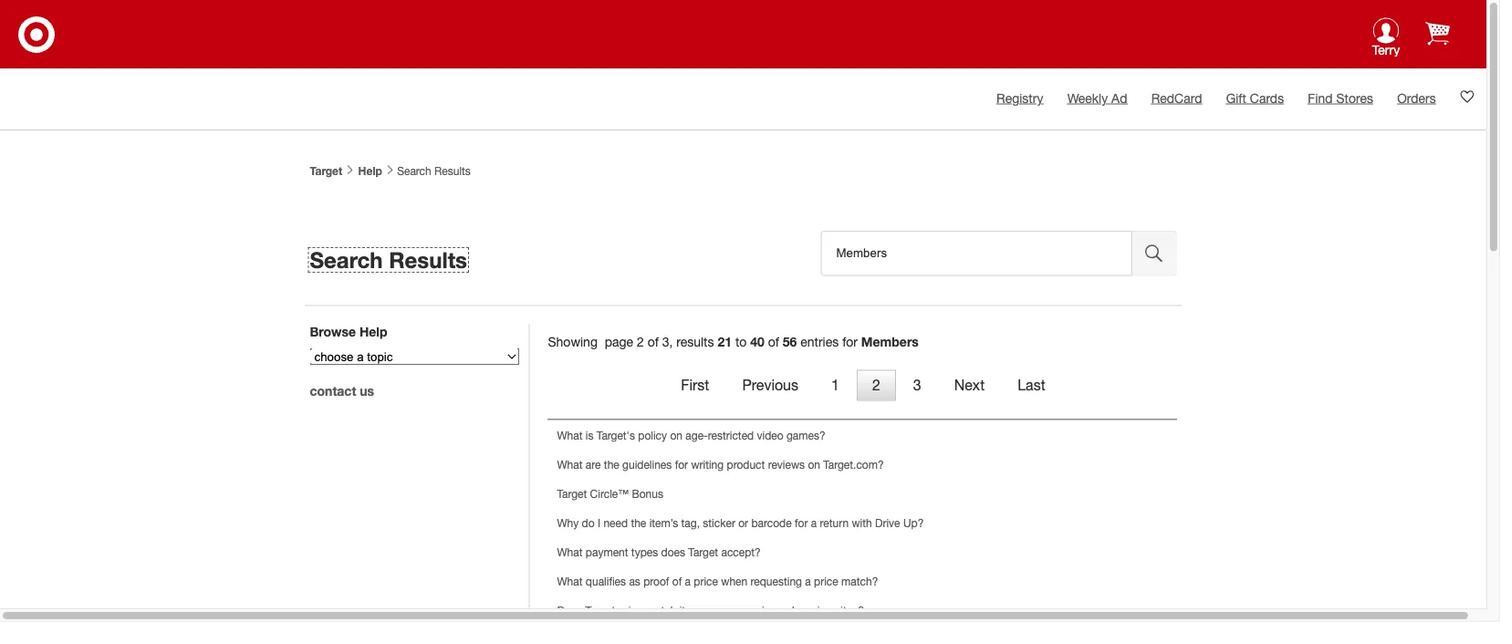 Task type: describe. For each thing, give the bounding box(es) containing it.
target circle™  bonus
[[557, 488, 663, 501]]

56
[[783, 334, 797, 349]]

what for what are the guidelines for writing product reviews on target.com?
[[557, 459, 583, 471]]

weekly ad link
[[1067, 90, 1127, 105]]

what for what is target's policy on age-restricted video games?
[[557, 429, 583, 442]]

up?
[[903, 517, 924, 530]]

target link
[[310, 164, 342, 177]]

contact us link
[[310, 384, 374, 399]]

0 vertical spatial search results
[[394, 164, 471, 177]]

guidelines
[[622, 459, 672, 471]]

gift
[[1226, 90, 1246, 105]]

what are the guidelines for writing product reviews on target.com?
[[557, 459, 884, 471]]

target right the does on the bottom of page
[[688, 546, 718, 559]]

weekly ad
[[1067, 90, 1127, 105]]

shopping
[[787, 605, 832, 617]]

members
[[861, 334, 919, 349]]

1 vertical spatial results
[[389, 247, 467, 273]]

first link
[[665, 370, 725, 401]]

0 horizontal spatial search
[[310, 247, 383, 273]]

target down qualifies
[[585, 605, 615, 617]]

with
[[852, 517, 872, 530]]

accept?
[[721, 546, 761, 559]]

does
[[557, 605, 582, 617]]

entries
[[801, 334, 839, 349]]

terry
[[1372, 42, 1400, 57]]

requesting
[[751, 575, 802, 588]]

what is target's policy on age-restricted video games? link
[[557, 429, 826, 442]]

to
[[735, 334, 747, 349]]

registry link
[[997, 90, 1043, 105]]

when
[[721, 575, 748, 588]]

0 horizontal spatial the
[[604, 459, 619, 471]]

next link
[[939, 370, 1000, 401]]

last
[[1018, 377, 1046, 394]]

previous
[[742, 377, 798, 394]]

does target price match items on comparison-shopping sites?
[[557, 605, 864, 617]]

next
[[954, 377, 985, 394]]

i
[[598, 517, 601, 530]]

age-
[[686, 429, 708, 442]]

what qualifies as proof of a price when requesting a price match?
[[557, 575, 878, 588]]

3
[[913, 377, 921, 394]]

0 vertical spatial 2
[[637, 334, 644, 349]]

target's
[[597, 429, 635, 442]]

do
[[582, 517, 595, 530]]

target up why at the left bottom of page
[[557, 488, 587, 501]]

orders link
[[1397, 90, 1436, 105]]

gift cards
[[1226, 90, 1284, 105]]

find stores link
[[1308, 90, 1373, 105]]

what payment types does target accept? link
[[557, 546, 761, 559]]

browse help
[[310, 324, 387, 339]]

payment
[[586, 546, 628, 559]]

results
[[676, 334, 714, 349]]

match?
[[841, 575, 878, 588]]

1 horizontal spatial price
[[694, 575, 718, 588]]

a left return
[[811, 517, 817, 530]]

0 horizontal spatial of
[[648, 334, 659, 349]]

proof
[[644, 575, 669, 588]]

contact
[[310, 384, 356, 399]]

redcard
[[1151, 90, 1202, 105]]

sticker
[[703, 517, 735, 530]]

2 horizontal spatial on
[[808, 459, 820, 471]]

0 vertical spatial results
[[434, 164, 471, 177]]

2 inside the 2 link
[[872, 377, 880, 394]]

first
[[681, 377, 709, 394]]

ad
[[1112, 90, 1127, 105]]

0 horizontal spatial price
[[618, 605, 643, 617]]

find stores
[[1308, 90, 1373, 105]]

2 horizontal spatial of
[[768, 334, 779, 349]]

page
[[605, 334, 633, 349]]

gift cards link
[[1226, 90, 1284, 105]]

restricted
[[708, 429, 754, 442]]

browse
[[310, 324, 356, 339]]

games?
[[787, 429, 826, 442]]

is
[[586, 429, 594, 442]]

orders
[[1397, 90, 1436, 105]]

0 vertical spatial search
[[397, 164, 431, 177]]

return
[[820, 517, 849, 530]]

item's
[[649, 517, 678, 530]]



Task type: locate. For each thing, give the bounding box(es) containing it.
2 vertical spatial on
[[709, 605, 722, 617]]

as
[[629, 575, 640, 588]]

last link
[[1002, 370, 1061, 401]]

for
[[842, 334, 858, 349], [675, 459, 688, 471], [795, 517, 808, 530]]

search results
[[394, 164, 471, 177], [310, 247, 467, 273]]

why do i need the item's tag, sticker or barcode for a return with drive up? link
[[557, 517, 924, 530]]

1 vertical spatial for
[[675, 459, 688, 471]]

price down the as
[[618, 605, 643, 617]]

circle™
[[590, 488, 629, 501]]

for left "writing"
[[675, 459, 688, 471]]

0 vertical spatial for
[[842, 334, 858, 349]]

search results up browse help
[[310, 247, 467, 273]]

2 right page
[[637, 334, 644, 349]]

for right entries
[[842, 334, 858, 349]]

comparison-
[[725, 605, 787, 617]]

1 vertical spatial search results
[[310, 247, 467, 273]]

price left when
[[694, 575, 718, 588]]

what for what qualifies as proof of a price when requesting a price match?
[[557, 575, 583, 588]]

items
[[680, 605, 706, 617]]

3,
[[662, 334, 673, 349]]

the right the need
[[631, 517, 646, 530]]

1
[[831, 377, 839, 394]]

on
[[670, 429, 683, 442], [808, 459, 820, 471], [709, 605, 722, 617]]

0 horizontal spatial for
[[675, 459, 688, 471]]

price left "match?"
[[814, 575, 838, 588]]

4 what from the top
[[557, 575, 583, 588]]

drive
[[875, 517, 900, 530]]

2 horizontal spatial for
[[842, 334, 858, 349]]

1 vertical spatial 2
[[872, 377, 880, 394]]

what left are
[[557, 459, 583, 471]]

what left is on the left of the page
[[557, 429, 583, 442]]

tag,
[[681, 517, 700, 530]]

search results right help "link"
[[394, 164, 471, 177]]

for right barcode
[[795, 517, 808, 530]]

of left 56
[[768, 334, 779, 349]]

bonus
[[632, 488, 663, 501]]

why do i need the item's tag, sticker or barcode for a return with drive up?
[[557, 517, 924, 530]]

does target price match items on comparison-shopping sites? link
[[557, 605, 864, 617]]

find
[[1308, 90, 1333, 105]]

of left 3, on the bottom of page
[[648, 334, 659, 349]]

on right 'items'
[[709, 605, 722, 617]]

2 link
[[857, 370, 896, 401]]

favorites image
[[1460, 89, 1475, 104]]

video
[[757, 429, 784, 442]]

search up browse help
[[310, 247, 383, 273]]

1 vertical spatial on
[[808, 459, 820, 471]]

2 horizontal spatial price
[[814, 575, 838, 588]]

1 horizontal spatial of
[[672, 575, 682, 588]]

what for what payment types does target accept?
[[557, 546, 583, 559]]

1 link
[[816, 370, 855, 401]]

terry link
[[1359, 17, 1414, 69]]

reviews
[[768, 459, 805, 471]]

None image field
[[1132, 231, 1177, 276]]

what
[[557, 429, 583, 442], [557, 459, 583, 471], [557, 546, 583, 559], [557, 575, 583, 588]]

40
[[750, 334, 765, 349]]

my target.com shopping cart image
[[1425, 21, 1450, 46]]

contact us
[[310, 384, 374, 399]]

1 horizontal spatial the
[[631, 517, 646, 530]]

what up does
[[557, 575, 583, 588]]

0 vertical spatial the
[[604, 459, 619, 471]]

types
[[631, 546, 658, 559]]

what payment types does target accept?
[[557, 546, 761, 559]]

the right are
[[604, 459, 619, 471]]

us
[[360, 384, 374, 399]]

0 horizontal spatial on
[[670, 429, 683, 442]]

target left help "link"
[[310, 164, 342, 177]]

what qualifies as proof of a price when requesting a price match? link
[[557, 575, 878, 588]]

a up shopping
[[805, 575, 811, 588]]

2 vertical spatial for
[[795, 517, 808, 530]]

on right reviews
[[808, 459, 820, 471]]

1 horizontal spatial 2
[[872, 377, 880, 394]]

what down why at the left bottom of page
[[557, 546, 583, 559]]

target.com?
[[823, 459, 884, 471]]

a
[[811, 517, 817, 530], [685, 575, 691, 588], [805, 575, 811, 588]]

sites?
[[835, 605, 864, 617]]

why
[[557, 517, 579, 530]]

1 horizontal spatial search
[[397, 164, 431, 177]]

weekly
[[1067, 90, 1108, 105]]

1 vertical spatial the
[[631, 517, 646, 530]]

0 horizontal spatial 2
[[637, 334, 644, 349]]

2
[[637, 334, 644, 349], [872, 377, 880, 394]]

search help text field
[[821, 231, 1132, 276]]

search
[[397, 164, 431, 177], [310, 247, 383, 273]]

or
[[738, 517, 748, 530]]

3 what from the top
[[557, 546, 583, 559]]

2 right 1 at the right bottom of page
[[872, 377, 880, 394]]

redcard link
[[1151, 90, 1202, 105]]

1 horizontal spatial on
[[709, 605, 722, 617]]

on left age-
[[670, 429, 683, 442]]

help right browse
[[359, 324, 387, 339]]

writing
[[691, 459, 724, 471]]

registry
[[997, 90, 1043, 105]]

target
[[310, 164, 342, 177], [557, 488, 587, 501], [688, 546, 718, 559], [585, 605, 615, 617]]

2 what from the top
[[557, 459, 583, 471]]

icon image
[[1373, 17, 1399, 44]]

21
[[718, 334, 732, 349]]

cards
[[1250, 90, 1284, 105]]

showing
[[548, 334, 598, 349]]

target circle™  bonus link
[[557, 488, 663, 501]]

3 link
[[898, 370, 937, 401]]

price
[[694, 575, 718, 588], [814, 575, 838, 588], [618, 605, 643, 617]]

help
[[358, 164, 382, 177], [359, 324, 387, 339]]

of right proof
[[672, 575, 682, 588]]

previous link
[[727, 370, 814, 401]]

0 vertical spatial help
[[358, 164, 382, 177]]

barcode
[[751, 517, 792, 530]]

1 what from the top
[[557, 429, 583, 442]]

does
[[661, 546, 685, 559]]

what is target's policy on age-restricted video games?
[[557, 429, 826, 442]]

showing page 2 of 3, results 21 to 40 of 56 entries for members
[[548, 334, 919, 349]]

help link
[[358, 164, 382, 177]]

policy
[[638, 429, 667, 442]]

help right target link
[[358, 164, 382, 177]]

target.com home image
[[18, 16, 55, 53]]

match
[[646, 605, 676, 617]]

need
[[604, 517, 628, 530]]

search right help "link"
[[397, 164, 431, 177]]

stores
[[1336, 90, 1373, 105]]

1 vertical spatial help
[[359, 324, 387, 339]]

are
[[586, 459, 601, 471]]

1 horizontal spatial for
[[795, 517, 808, 530]]

the
[[604, 459, 619, 471], [631, 517, 646, 530]]

1 vertical spatial search
[[310, 247, 383, 273]]

0 vertical spatial on
[[670, 429, 683, 442]]

a up 'items'
[[685, 575, 691, 588]]

product
[[727, 459, 765, 471]]

qualifies
[[586, 575, 626, 588]]



Task type: vqa. For each thing, say whether or not it's contained in the screenshot.
the Visit here for information on return exceptions.
no



